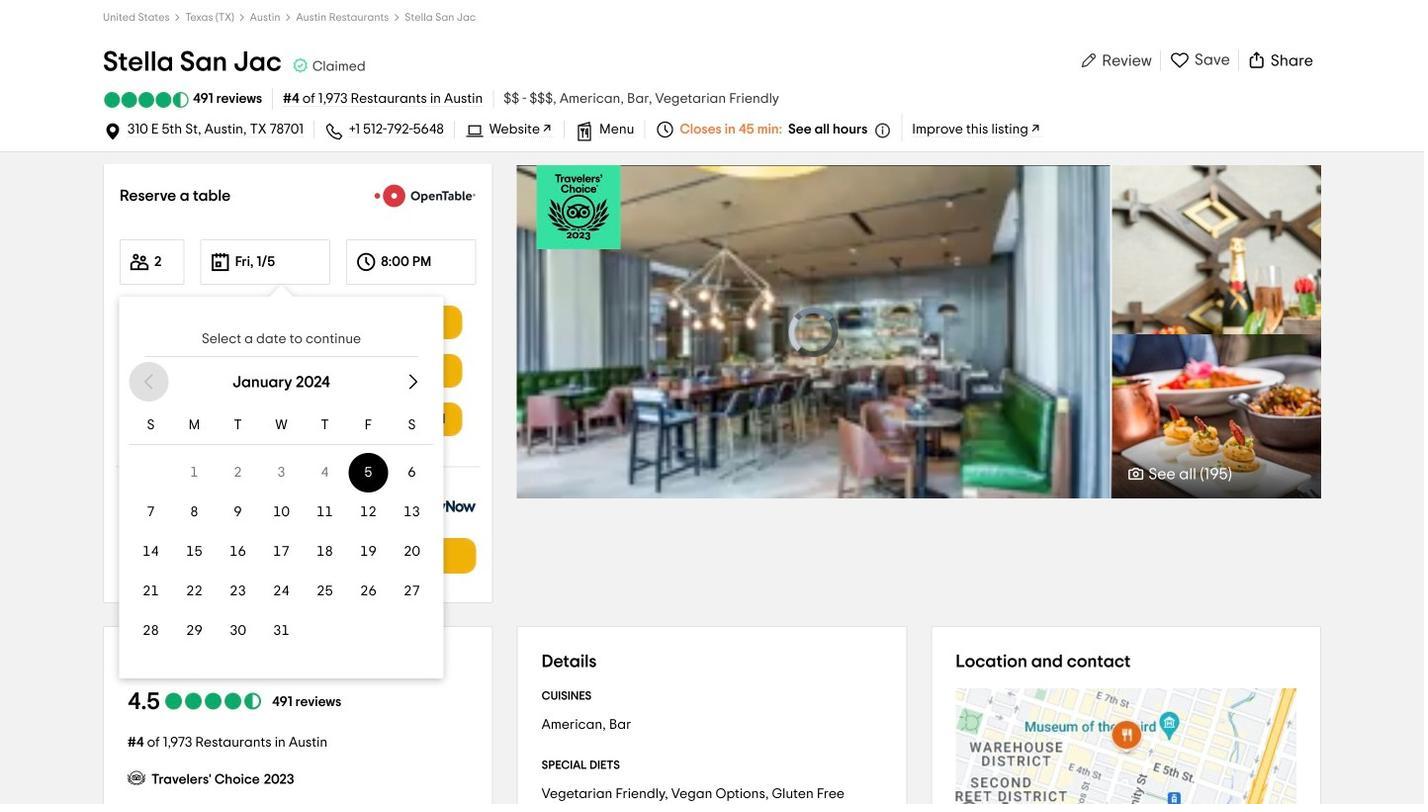 Task type: locate. For each thing, give the bounding box(es) containing it.
3 row from the top
[[129, 494, 434, 530]]

grid
[[129, 357, 434, 655]]

row group
[[129, 455, 434, 649]]

1 row from the top
[[129, 408, 434, 445]]

4.5 of 5 bubbles image
[[103, 92, 190, 108]]

travelers' choice 2023 winner image
[[537, 165, 621, 249]]

row
[[129, 408, 434, 445], [129, 455, 434, 491], [129, 494, 434, 530], [129, 534, 434, 570], [129, 574, 434, 609], [129, 613, 434, 649]]

2 row from the top
[[129, 455, 434, 491]]



Task type: describe. For each thing, give the bounding box(es) containing it.
6 row from the top
[[129, 613, 434, 649]]

next month image
[[402, 370, 426, 394]]

video player region
[[517, 165, 1110, 499]]

5 row from the top
[[129, 574, 434, 609]]

4 row from the top
[[129, 534, 434, 570]]

previous month image
[[137, 370, 161, 394]]



Task type: vqa. For each thing, say whether or not it's contained in the screenshot.
2nd row from the bottom of the page
yes



